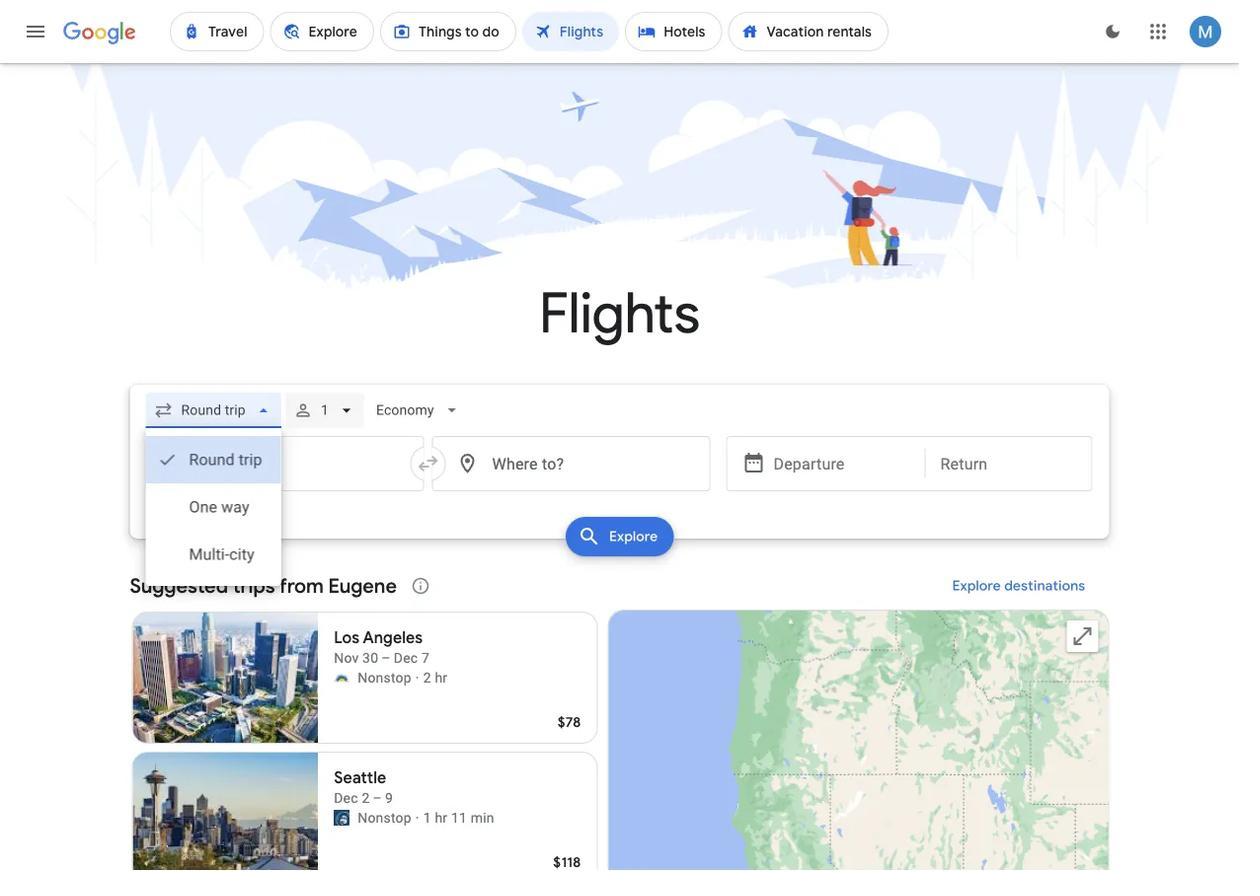 Task type: describe. For each thing, give the bounding box(es) containing it.
11
[[451, 810, 467, 826]]

seattle
[[334, 769, 386, 789]]

1 for 1 hr 11 min
[[423, 810, 431, 826]]

los
[[334, 628, 360, 649]]

1 hr 11 min
[[423, 810, 494, 826]]

trips
[[233, 574, 275, 599]]

allegiant image
[[334, 670, 350, 686]]

destinations
[[1005, 578, 1086, 595]]

explore for explore destinations
[[952, 578, 1001, 595]]

suggested trips from eugene region
[[130, 563, 1109, 872]]

eugene
[[328, 574, 397, 599]]

30 – dec
[[362, 650, 418, 666]]

select your ticket type. list box
[[146, 428, 281, 586]]

1 button
[[285, 387, 364, 434]]

seattle dec 2 – 9
[[334, 769, 393, 807]]

from
[[279, 574, 324, 599]]

nov
[[334, 650, 359, 666]]

7
[[422, 650, 429, 666]]

hr for los angeles
[[435, 670, 447, 686]]

2 hr
[[423, 670, 447, 686]]

alaska image
[[334, 811, 350, 826]]

suggested trips from eugene
[[130, 574, 397, 599]]

angeles
[[363, 628, 423, 649]]

min
[[471, 810, 494, 826]]

2 option from the top
[[146, 484, 281, 531]]

1 for 1
[[321, 402, 329, 419]]



Task type: locate. For each thing, give the bounding box(es) containing it.
explore down where to? text box
[[609, 528, 658, 546]]

1 vertical spatial explore
[[952, 578, 1001, 595]]

nonstop
[[358, 670, 412, 686], [358, 810, 412, 826]]

hr for seattle
[[435, 810, 447, 826]]

1 inside the suggested trips from eugene region
[[423, 810, 431, 826]]

 image
[[415, 668, 419, 688], [415, 809, 419, 828]]

0 vertical spatial hr
[[435, 670, 447, 686]]

None text field
[[146, 436, 424, 492]]

suggested
[[130, 574, 228, 599]]

1 option from the top
[[146, 436, 281, 484]]

 image left the 1 hr 11 min
[[415, 809, 419, 828]]

explore
[[609, 528, 658, 546], [952, 578, 1001, 595]]

1 hr from the top
[[435, 670, 447, 686]]

0 horizontal spatial 1
[[321, 402, 329, 419]]

Departure text field
[[774, 437, 910, 491]]

2 hr from the top
[[435, 810, 447, 826]]

explore for explore
[[609, 528, 658, 546]]

flights
[[539, 279, 700, 349]]

0 horizontal spatial explore
[[609, 528, 658, 546]]

change appearance image
[[1089, 8, 1136, 55]]

hr right 2
[[435, 670, 447, 686]]

0 vertical spatial explore
[[609, 528, 658, 546]]

explore button
[[566, 517, 674, 557]]

1 horizontal spatial 1
[[423, 810, 431, 826]]

1 horizontal spatial explore
[[952, 578, 1001, 595]]

118 US dollars text field
[[553, 854, 581, 872]]

hr left the 11 in the left bottom of the page
[[435, 810, 447, 826]]

0 vertical spatial nonstop
[[358, 670, 412, 686]]

explore inside flight search field
[[609, 528, 658, 546]]

1 inside 1 popup button
[[321, 402, 329, 419]]

2  image from the top
[[415, 809, 419, 828]]

1  image from the top
[[415, 668, 419, 688]]

3 option from the top
[[146, 531, 281, 579]]

2 – 9
[[362, 790, 393, 807]]

0 vertical spatial 1
[[321, 402, 329, 419]]

explore inside the suggested trips from eugene region
[[952, 578, 1001, 595]]

$78
[[557, 714, 581, 732]]

78 US dollars text field
[[557, 714, 581, 732]]

nonstop down 2 – 9
[[358, 810, 412, 826]]

1 vertical spatial hr
[[435, 810, 447, 826]]

nonstop down 30 – dec
[[358, 670, 412, 686]]

1 vertical spatial nonstop
[[358, 810, 412, 826]]

none text field inside flight search field
[[146, 436, 424, 492]]

2 nonstop from the top
[[358, 810, 412, 826]]

explore destinations button
[[929, 563, 1109, 610]]

main menu image
[[24, 20, 47, 43]]

los angeles nov 30 – dec 7
[[334, 628, 429, 666]]

0 vertical spatial  image
[[415, 668, 419, 688]]

option
[[146, 436, 281, 484], [146, 484, 281, 531], [146, 531, 281, 579]]

None field
[[146, 393, 281, 428], [368, 393, 469, 428], [146, 393, 281, 428], [368, 393, 469, 428]]

hr
[[435, 670, 447, 686], [435, 810, 447, 826]]

 image left 2
[[415, 668, 419, 688]]

Return text field
[[940, 437, 1077, 491]]

nonstop for dec
[[358, 810, 412, 826]]

explore left destinations
[[952, 578, 1001, 595]]

1 nonstop from the top
[[358, 670, 412, 686]]

Flight search field
[[114, 385, 1125, 586]]

nonstop for angeles
[[358, 670, 412, 686]]

Where to? text field
[[432, 436, 710, 492]]

1
[[321, 402, 329, 419], [423, 810, 431, 826]]

 image for seattle
[[415, 809, 419, 828]]

explore destinations
[[952, 578, 1086, 595]]

1 vertical spatial  image
[[415, 809, 419, 828]]

dec
[[334, 790, 358, 807]]

2
[[423, 670, 431, 686]]

1 vertical spatial 1
[[423, 810, 431, 826]]

 image for los angeles
[[415, 668, 419, 688]]



Task type: vqa. For each thing, say whether or not it's contained in the screenshot.
2
yes



